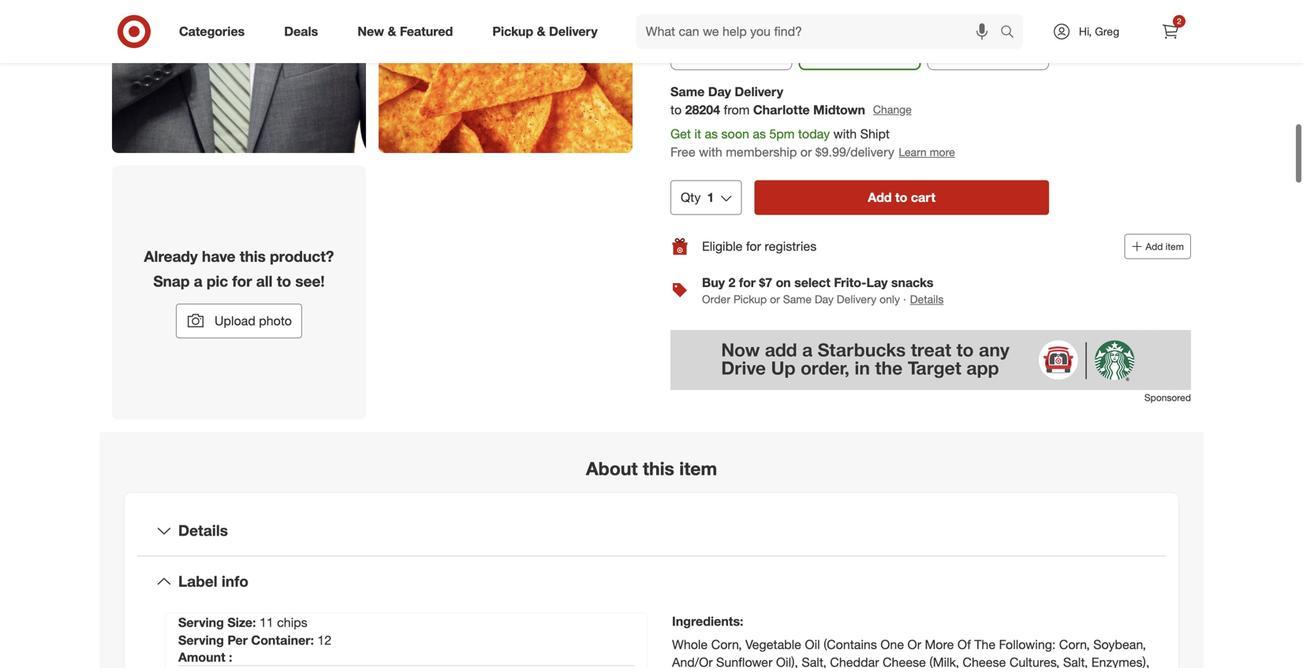 Task type: locate. For each thing, give the bounding box(es) containing it.
0 vertical spatial more
[[930, 145, 955, 159]]

cultures,
[[1010, 655, 1060, 668]]

as right as
[[846, 47, 856, 59]]

1 horizontal spatial today
[[880, 47, 904, 59]]

What can we help you find? suggestions appear below search field
[[636, 14, 1004, 49]]

2 right the greg
[[1177, 16, 1182, 26]]

2 vertical spatial 2
[[729, 275, 736, 290]]

eligible for registries
[[702, 238, 817, 254]]

soon
[[823, 47, 844, 59], [722, 126, 749, 142]]

5pm
[[859, 47, 878, 59], [770, 126, 795, 142]]

0 vertical spatial day
[[708, 84, 731, 99]]

as
[[809, 47, 820, 59]]

0 vertical spatial same
[[671, 84, 705, 99]]

2 serving from the top
[[178, 633, 224, 648]]

1 vertical spatial delivery
[[735, 84, 784, 99]]

0 vertical spatial item
[[1166, 240, 1184, 252]]

0 vertical spatial get
[[938, 47, 953, 59]]

or right one
[[908, 637, 922, 652]]

5pm right as
[[859, 47, 878, 59]]

2 horizontal spatial 2
[[1177, 16, 1182, 26]]

select
[[795, 275, 831, 290]]

0 horizontal spatial salt,
[[802, 655, 827, 668]]

0 horizontal spatial 5pm
[[770, 126, 795, 142]]

cheese down the the
[[963, 655, 1006, 668]]

the
[[975, 637, 996, 652]]

for
[[746, 238, 761, 254], [232, 272, 252, 291], [739, 275, 756, 290]]

0 vertical spatial this
[[240, 247, 266, 265]]

order
[[702, 292, 731, 306]]

as soon as 5pm today
[[809, 47, 904, 59]]

1 vertical spatial 1
[[707, 189, 714, 205]]

1 horizontal spatial 2
[[738, 47, 743, 59]]

1 vertical spatial soon
[[722, 126, 749, 142]]

or down from charlotte midtown
[[801, 144, 812, 160]]

0 vertical spatial soon
[[823, 47, 844, 59]]

pickup inside pickup & delivery link
[[493, 24, 534, 39]]

1 horizontal spatial 5pm
[[859, 47, 878, 59]]

to left "28204"
[[671, 102, 682, 117]]

& for pickup
[[537, 24, 546, 39]]

details button
[[137, 506, 1166, 556]]

details up label
[[178, 522, 228, 540]]

details button
[[909, 290, 945, 308]]

& inside new & featured 'link'
[[388, 24, 396, 39]]

it
[[956, 47, 961, 59], [695, 126, 701, 142]]

more up the (milk, in the right of the page
[[925, 637, 954, 652]]

pickup & delivery link
[[479, 14, 618, 49]]

0 horizontal spatial delivery
[[549, 24, 598, 39]]

1 vertical spatial item
[[680, 458, 717, 480]]

1 horizontal spatial it
[[956, 47, 961, 59]]

or
[[801, 144, 812, 160], [770, 292, 780, 306], [908, 637, 922, 652]]

it inside shipping get it by thu, feb 1
[[956, 47, 961, 59]]

2 horizontal spatial as
[[846, 47, 856, 59]]

1 serving from the top
[[178, 615, 224, 630]]

2 horizontal spatial to
[[896, 189, 908, 205]]

more right learn
[[930, 145, 955, 159]]

12
[[317, 633, 332, 648]]

details
[[910, 292, 944, 306], [178, 522, 228, 540]]

or inside get it as soon as 5pm today with shipt free with membership or $9.99/delivery learn more
[[801, 144, 812, 160]]

1 horizontal spatial or
[[801, 144, 812, 160]]

1 vertical spatial more
[[925, 637, 954, 652]]

0 horizontal spatial as
[[705, 126, 718, 142]]

eligible
[[702, 238, 743, 254]]

2 horizontal spatial delivery
[[837, 292, 877, 306]]

label info button
[[137, 557, 1166, 607]]

1 horizontal spatial pickup
[[681, 29, 722, 44]]

1 horizontal spatial delivery
[[735, 84, 784, 99]]

0 vertical spatial today
[[880, 47, 904, 59]]

0 vertical spatial or
[[801, 144, 812, 160]]

1 horizontal spatial with
[[834, 126, 857, 142]]

1 horizontal spatial same
[[783, 292, 812, 306]]

change button
[[873, 101, 913, 119]]

0 horizontal spatial to
[[277, 272, 291, 291]]

0 horizontal spatial corn,
[[711, 637, 742, 652]]

2 right buy
[[729, 275, 736, 290]]

corn, up sunflower
[[711, 637, 742, 652]]

1 right qty on the top of page
[[707, 189, 714, 205]]

salt, down oil
[[802, 655, 827, 668]]

:
[[229, 650, 232, 665]]

as soon as 5pm today button
[[799, 0, 921, 70]]

&
[[388, 24, 396, 39], [537, 24, 546, 39]]

pickup inside pickup ready within 2 hours
[[681, 29, 722, 44]]

details down "snacks" at the right top of page
[[910, 292, 944, 306]]

featured
[[400, 24, 453, 39]]

0 horizontal spatial get
[[671, 126, 691, 142]]

salt, right cultures,
[[1063, 655, 1088, 668]]

2 vertical spatial delivery
[[837, 292, 877, 306]]

categories
[[179, 24, 245, 39]]

1 horizontal spatial cheese
[[963, 655, 1006, 668]]

corn,
[[711, 637, 742, 652], [1059, 637, 1090, 652]]

1 vertical spatial serving
[[178, 633, 224, 648]]

5pm inside get it as soon as 5pm today with shipt free with membership or $9.99/delivery learn more
[[770, 126, 795, 142]]

today down from charlotte midtown
[[798, 126, 830, 142]]

0 horizontal spatial soon
[[722, 126, 749, 142]]

qty
[[681, 189, 701, 205]]

2 left hours
[[738, 47, 743, 59]]

hours
[[746, 47, 770, 59]]

with up $9.99/delivery
[[834, 126, 857, 142]]

thu,
[[976, 47, 994, 59]]

2 link
[[1154, 14, 1188, 49]]

corn, up cultures,
[[1059, 637, 1090, 652]]

for left $7 on the top
[[739, 275, 756, 290]]

add
[[868, 189, 892, 205], [1146, 240, 1163, 252]]

2 inside buy 2 for $7 on select frito-lay snacks order pickup or same day delivery only ∙ details
[[729, 275, 736, 290]]

1 horizontal spatial day
[[815, 292, 834, 306]]

for inside buy 2 for $7 on select frito-lay snacks order pickup or same day delivery only ∙ details
[[739, 275, 756, 290]]

2 vertical spatial to
[[277, 272, 291, 291]]

0 horizontal spatial pickup
[[493, 24, 534, 39]]

0 vertical spatial add
[[868, 189, 892, 205]]

day
[[708, 84, 731, 99], [815, 292, 834, 306]]

same day delivery
[[671, 84, 784, 99]]

about
[[586, 458, 638, 480]]

1 horizontal spatial details
[[910, 292, 944, 306]]

1 vertical spatial details
[[178, 522, 228, 540]]

get inside shipping get it by thu, feb 1
[[938, 47, 953, 59]]

today inside as soon as 5pm today button
[[880, 47, 904, 59]]

categories link
[[166, 14, 264, 49]]

0 horizontal spatial &
[[388, 24, 396, 39]]

0 vertical spatial serving
[[178, 615, 224, 630]]

0 horizontal spatial it
[[695, 126, 701, 142]]

1 vertical spatial get
[[671, 126, 691, 142]]

0 vertical spatial it
[[956, 47, 961, 59]]

day up "28204"
[[708, 84, 731, 99]]

it up free
[[695, 126, 701, 142]]

0 vertical spatial details
[[910, 292, 944, 306]]

cheddar
[[830, 655, 879, 668]]

snap
[[153, 272, 190, 291]]

1 vertical spatial to
[[896, 189, 908, 205]]

soon inside get it as soon as 5pm today with shipt free with membership or $9.99/delivery learn more
[[722, 126, 749, 142]]

oil),
[[776, 655, 798, 668]]

pickup ready within 2 hours
[[681, 29, 770, 59]]

today
[[880, 47, 904, 59], [798, 126, 830, 142]]

change
[[873, 103, 912, 116]]

1 vertical spatial it
[[695, 126, 701, 142]]

2 horizontal spatial or
[[908, 637, 922, 652]]

membership
[[726, 144, 797, 160]]

this
[[240, 247, 266, 265], [643, 458, 675, 480]]

lay
[[867, 275, 888, 290]]

more inside get it as soon as 5pm today with shipt free with membership or $9.99/delivery learn more
[[930, 145, 955, 159]]

get up free
[[671, 126, 691, 142]]

1 horizontal spatial salt,
[[1063, 655, 1088, 668]]

0 horizontal spatial add
[[868, 189, 892, 205]]

soon inside button
[[823, 47, 844, 59]]

buy 2 for $7 on select frito-lay snacks link
[[702, 275, 934, 290]]

1 right feb
[[1015, 47, 1021, 59]]

0 vertical spatial 2
[[1177, 16, 1182, 26]]

upload
[[215, 313, 256, 329]]

2 & from the left
[[537, 24, 546, 39]]

delivery
[[549, 24, 598, 39], [735, 84, 784, 99], [837, 292, 877, 306]]

0 vertical spatial delivery
[[549, 24, 598, 39]]

get left by
[[938, 47, 953, 59]]

details inside buy 2 for $7 on select frito-lay snacks order pickup or same day delivery only ∙ details
[[910, 292, 944, 306]]

label
[[178, 573, 218, 591]]

0 horizontal spatial today
[[798, 126, 830, 142]]

cheese down one
[[883, 655, 926, 668]]

1 horizontal spatial 1
[[1015, 47, 1021, 59]]

to left cart
[[896, 189, 908, 205]]

same down on
[[783, 292, 812, 306]]

container:
[[251, 633, 314, 648]]

1 vertical spatial 5pm
[[770, 126, 795, 142]]

today inside get it as soon as 5pm today with shipt free with membership or $9.99/delivery learn more
[[798, 126, 830, 142]]

0 horizontal spatial 2
[[729, 275, 736, 290]]

1 horizontal spatial soon
[[823, 47, 844, 59]]

0 vertical spatial to
[[671, 102, 682, 117]]

0 horizontal spatial details
[[178, 522, 228, 540]]

0 vertical spatial 1
[[1015, 47, 1021, 59]]

1 horizontal spatial item
[[1166, 240, 1184, 252]]

1 vertical spatial day
[[815, 292, 834, 306]]

more
[[930, 145, 955, 159], [925, 637, 954, 652]]

registries
[[765, 238, 817, 254]]

0 horizontal spatial cheese
[[883, 655, 926, 668]]

pickup
[[493, 24, 534, 39], [681, 29, 722, 44], [734, 292, 767, 306]]

0 horizontal spatial 1
[[707, 189, 714, 205]]

ready
[[681, 47, 708, 59]]

get
[[938, 47, 953, 59], [671, 126, 691, 142]]

1 horizontal spatial &
[[537, 24, 546, 39]]

1 vertical spatial or
[[770, 292, 780, 306]]

2 horizontal spatial pickup
[[734, 292, 767, 306]]

1 vertical spatial 2
[[738, 47, 743, 59]]

size:
[[227, 615, 256, 630]]

of
[[958, 637, 971, 652]]

add inside add item button
[[1146, 240, 1163, 252]]

with right free
[[699, 144, 723, 160]]

doritos nacho cheese chips - 9.25oz, 6 of 7 image
[[379, 0, 633, 153]]

to inside button
[[896, 189, 908, 205]]

0 vertical spatial with
[[834, 126, 857, 142]]

1 vertical spatial today
[[798, 126, 830, 142]]

soon right as
[[823, 47, 844, 59]]

day down buy 2 for $7 on select frito-lay snacks link
[[815, 292, 834, 306]]

1 vertical spatial same
[[783, 292, 812, 306]]

or inside ingredients: whole corn, vegetable oil (contains one or more of the following: corn, soybean, and/or sunflower oil), salt, cheddar cheese (milk, cheese cultures, salt, enzymes)
[[908, 637, 922, 652]]

1 salt, from the left
[[802, 655, 827, 668]]

shipt
[[861, 126, 890, 142]]

as down "28204"
[[705, 126, 718, 142]]

1 horizontal spatial add
[[1146, 240, 1163, 252]]

this right about
[[643, 458, 675, 480]]

today up 'change'
[[880, 47, 904, 59]]

add inside add to cart button
[[868, 189, 892, 205]]

same inside buy 2 for $7 on select frito-lay snacks order pickup or same day delivery only ∙ details
[[783, 292, 812, 306]]

pickup for &
[[493, 24, 534, 39]]

1 horizontal spatial corn,
[[1059, 637, 1090, 652]]

0 horizontal spatial this
[[240, 247, 266, 265]]

as inside button
[[846, 47, 856, 59]]

serving
[[178, 615, 224, 630], [178, 633, 224, 648]]

1 horizontal spatial as
[[753, 126, 766, 142]]

0 horizontal spatial or
[[770, 292, 780, 306]]

0 vertical spatial 5pm
[[859, 47, 878, 59]]

1
[[1015, 47, 1021, 59], [707, 189, 714, 205]]

it left by
[[956, 47, 961, 59]]

this up 'all'
[[240, 247, 266, 265]]

delivery for same day delivery
[[735, 84, 784, 99]]

2 vertical spatial or
[[908, 637, 922, 652]]

& inside pickup & delivery link
[[537, 24, 546, 39]]

(contains
[[824, 637, 877, 652]]

charlotte
[[753, 102, 810, 117]]

1 horizontal spatial to
[[671, 102, 682, 117]]

for left 'all'
[[232, 272, 252, 291]]

as up membership at the top right of the page
[[753, 126, 766, 142]]

qty 1
[[681, 189, 714, 205]]

already have this product? snap a pic for all to see!
[[144, 247, 334, 291]]

to right 'all'
[[277, 272, 291, 291]]

or down on
[[770, 292, 780, 306]]

$7
[[759, 275, 773, 290]]

soon down "from"
[[722, 126, 749, 142]]

already
[[144, 247, 198, 265]]

1 horizontal spatial get
[[938, 47, 953, 59]]

pickup inside buy 2 for $7 on select frito-lay snacks order pickup or same day delivery only ∙ details
[[734, 292, 767, 306]]

buy 2 for $7 on select frito-lay snacks order pickup or same day delivery only ∙ details
[[702, 275, 944, 306]]

1 vertical spatial add
[[1146, 240, 1163, 252]]

to
[[671, 102, 682, 117], [896, 189, 908, 205], [277, 272, 291, 291]]

0 horizontal spatial with
[[699, 144, 723, 160]]

1 horizontal spatial this
[[643, 458, 675, 480]]

same up 'to 28204' in the right top of the page
[[671, 84, 705, 99]]

5pm down charlotte
[[770, 126, 795, 142]]

1 & from the left
[[388, 24, 396, 39]]



Task type: vqa. For each thing, say whether or not it's contained in the screenshot.
'item' in Order Pickup 1 item at Pinole
no



Task type: describe. For each thing, give the bounding box(es) containing it.
amount
[[178, 650, 225, 665]]

photo
[[259, 313, 292, 329]]

add to cart button
[[754, 180, 1049, 215]]

pickup for ready
[[681, 29, 722, 44]]

sunflower
[[716, 655, 773, 668]]

pic
[[207, 272, 228, 291]]

image gallery element
[[112, 0, 633, 420]]

buy
[[702, 275, 725, 290]]

pickup & delivery
[[493, 24, 598, 39]]

deals
[[284, 24, 318, 39]]

following:
[[999, 637, 1056, 652]]

per
[[227, 633, 248, 648]]

from charlotte midtown
[[724, 102, 866, 117]]

one
[[881, 637, 904, 652]]

by
[[963, 47, 973, 59]]

have
[[202, 247, 236, 265]]

get it as soon as 5pm today with shipt free with membership or $9.99/delivery learn more
[[671, 126, 955, 160]]

label info
[[178, 573, 249, 591]]

sponsored
[[1145, 391, 1191, 403]]

hi,
[[1079, 24, 1092, 38]]

28204
[[685, 102, 720, 117]]

feb
[[997, 47, 1013, 59]]

serving size: 11 chips serving per container: 12 amount :
[[178, 615, 332, 665]]

doritos nacho cheese chips - 9.25oz, 5 of 7 image
[[112, 0, 366, 153]]

it inside get it as soon as 5pm today with shipt free with membership or $9.99/delivery learn more
[[695, 126, 701, 142]]

midtown
[[813, 102, 866, 117]]

to inside already have this product? snap a pic for all to see!
[[277, 272, 291, 291]]

learn more button
[[898, 143, 956, 161]]

this inside already have this product? snap a pic for all to see!
[[240, 247, 266, 265]]

snacks
[[891, 275, 934, 290]]

only
[[880, 292, 900, 306]]

add to cart
[[868, 189, 936, 205]]

add item
[[1146, 240, 1184, 252]]

search
[[993, 25, 1031, 41]]

frito-
[[834, 275, 867, 290]]

a
[[194, 272, 202, 291]]

deals link
[[271, 14, 338, 49]]

ingredients: whole corn, vegetable oil (contains one or more of the following: corn, soybean, and/or sunflower oil), salt, cheddar cheese (milk, cheese cultures, salt, enzymes)
[[672, 614, 1153, 668]]

greg
[[1095, 24, 1120, 38]]

1 inside shipping get it by thu, feb 1
[[1015, 47, 1021, 59]]

0 horizontal spatial same
[[671, 84, 705, 99]]

2 salt, from the left
[[1063, 655, 1088, 668]]

5pm inside button
[[859, 47, 878, 59]]

2 inside pickup ready within 2 hours
[[738, 47, 743, 59]]

& for new
[[388, 24, 396, 39]]

upload photo button
[[176, 304, 302, 338]]

oil
[[805, 637, 820, 652]]

free
[[671, 144, 696, 160]]

0 horizontal spatial day
[[708, 84, 731, 99]]

advertisement element
[[671, 330, 1191, 390]]

info
[[222, 573, 249, 591]]

about this item
[[586, 458, 717, 480]]

delivery for pickup & delivery
[[549, 24, 598, 39]]

for inside already have this product? snap a pic for all to see!
[[232, 272, 252, 291]]

or inside buy 2 for $7 on select frito-lay snacks order pickup or same day delivery only ∙ details
[[770, 292, 780, 306]]

as for 5pm
[[846, 47, 856, 59]]

see!
[[295, 272, 325, 291]]

1 cheese from the left
[[883, 655, 926, 668]]

∙
[[903, 292, 906, 306]]

as for soon
[[705, 126, 718, 142]]

delivery inside buy 2 for $7 on select frito-lay snacks order pickup or same day delivery only ∙ details
[[837, 292, 877, 306]]

within
[[711, 47, 735, 59]]

add for add item
[[1146, 240, 1163, 252]]

$9.99/delivery
[[816, 144, 895, 160]]

hi, greg
[[1079, 24, 1120, 38]]

upload photo
[[215, 313, 292, 329]]

1 corn, from the left
[[711, 637, 742, 652]]

from
[[724, 102, 750, 117]]

shipping get it by thu, feb 1
[[938, 29, 1021, 59]]

all
[[256, 272, 273, 291]]

2 corn, from the left
[[1059, 637, 1090, 652]]

day inside buy 2 for $7 on select frito-lay snacks order pickup or same day delivery only ∙ details
[[815, 292, 834, 306]]

learn
[[899, 145, 927, 159]]

and/or
[[672, 655, 713, 668]]

to 28204
[[671, 102, 720, 117]]

whole
[[672, 637, 708, 652]]

1 vertical spatial this
[[643, 458, 675, 480]]

1 vertical spatial with
[[699, 144, 723, 160]]

item inside button
[[1166, 240, 1184, 252]]

get inside get it as soon as 5pm today with shipt free with membership or $9.99/delivery learn more
[[671, 126, 691, 142]]

new & featured
[[358, 24, 453, 39]]

2 cheese from the left
[[963, 655, 1006, 668]]

for right eligible
[[746, 238, 761, 254]]

0 horizontal spatial item
[[680, 458, 717, 480]]

add for add to cart
[[868, 189, 892, 205]]

add item button
[[1125, 234, 1191, 259]]

soybean,
[[1094, 637, 1146, 652]]

more inside ingredients: whole corn, vegetable oil (contains one or more of the following: corn, soybean, and/or sunflower oil), salt, cheddar cheese (milk, cheese cultures, salt, enzymes)
[[925, 637, 954, 652]]

cart
[[911, 189, 936, 205]]

ingredients:
[[672, 614, 744, 629]]

details inside dropdown button
[[178, 522, 228, 540]]

new & featured link
[[344, 14, 473, 49]]

product?
[[270, 247, 334, 265]]

new
[[358, 24, 384, 39]]

(milk,
[[930, 655, 959, 668]]



